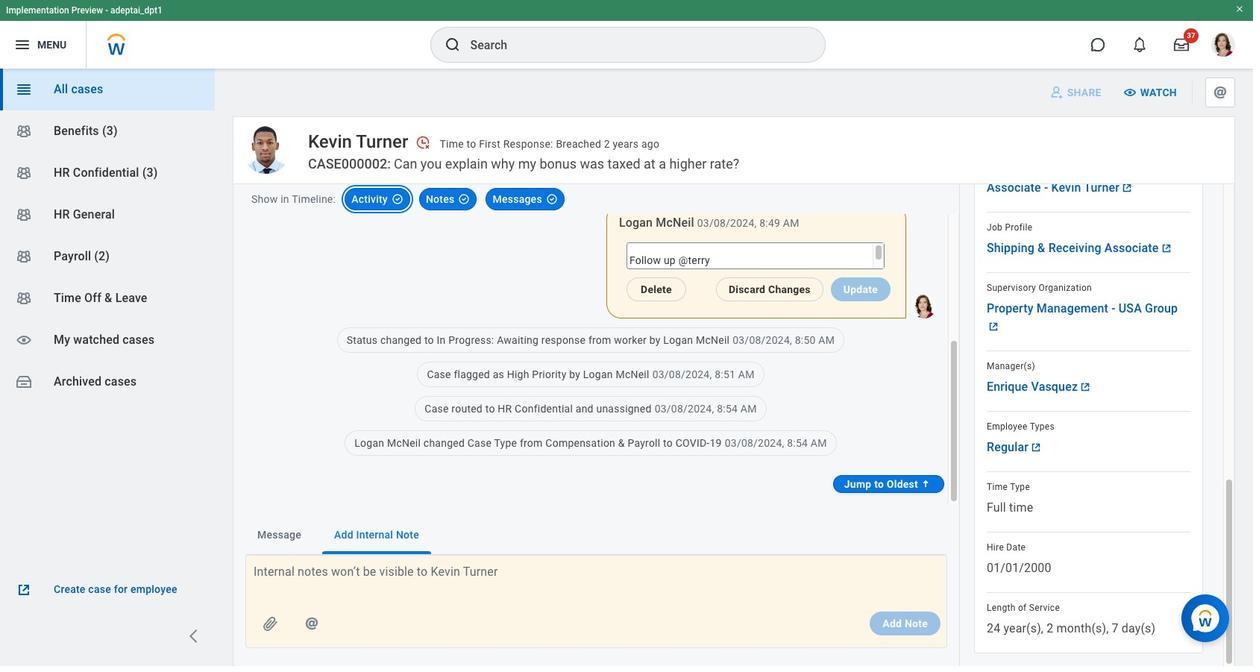 Task type: locate. For each thing, give the bounding box(es) containing it.
check circle image inside activity button
[[392, 193, 404, 205]]

time up explain on the left top of page
[[440, 138, 464, 150]]

ext link image left create
[[15, 581, 33, 599]]

check circle image right activity
[[392, 193, 404, 205]]

type down as
[[494, 437, 517, 449]]

ext link image for create case for employee
[[15, 581, 33, 599]]

contact card matrix manager image
[[15, 122, 33, 140], [15, 206, 33, 224], [15, 248, 33, 266]]

1 horizontal spatial -
[[1044, 181, 1048, 195]]

0 horizontal spatial note
[[396, 529, 419, 541]]

and
[[576, 403, 594, 415]]

03/08/2024, up covid-
[[655, 403, 714, 415]]

1 horizontal spatial kevin
[[1051, 181, 1081, 195]]

vasquez
[[1031, 380, 1078, 394]]

1 vertical spatial shipping
[[987, 241, 1035, 255]]

1 vertical spatial 2
[[1047, 621, 1054, 636]]

type up "time"
[[1010, 482, 1030, 492]]

0 vertical spatial by
[[650, 334, 661, 346]]

case left flagged
[[427, 369, 451, 380]]

add
[[334, 529, 353, 541], [883, 618, 902, 630]]

Search Workday  search field
[[470, 28, 794, 61]]

flagged
[[454, 369, 490, 380]]

case for case routed to hr confidential and unassigned 03/08/2024, 8:54 am
[[425, 403, 449, 415]]

list
[[987, 0, 1191, 638], [0, 69, 215, 403], [336, 188, 565, 214]]

cases for archived cases
[[105, 374, 137, 389]]

changed down routed on the left of page
[[424, 437, 465, 449]]

(3) down benefits (3) link
[[142, 166, 158, 180]]

notifications large image
[[1132, 37, 1147, 52]]

leave
[[115, 291, 147, 305]]

rate?
[[710, 156, 739, 172]]

contact card matrix manager image down grid view image
[[15, 122, 33, 140]]

turner up :
[[356, 131, 408, 152]]

to inside button
[[874, 478, 884, 490]]

time up full
[[987, 482, 1008, 492]]

2 vertical spatial ext link image
[[15, 581, 33, 599]]

associate down 00142
[[987, 181, 1041, 195]]

2 vertical spatial time
[[987, 482, 1008, 492]]

contact card matrix manager image
[[15, 164, 33, 182], [15, 289, 33, 307]]

hr confidential (3) link
[[0, 152, 215, 194]]

my
[[54, 333, 70, 347]]

0 vertical spatial payroll
[[54, 249, 91, 263]]

2 horizontal spatial time
[[987, 482, 1008, 492]]

2 left years
[[604, 138, 610, 150]]

1 horizontal spatial visible image
[[1123, 85, 1137, 100]]

confidential
[[73, 166, 139, 180], [515, 403, 573, 415]]

changes
[[768, 283, 811, 295]]

time left off
[[54, 291, 81, 305]]

ext link image for regular
[[1030, 441, 1043, 454]]

hr down benefits
[[54, 166, 70, 180]]

contact card matrix manager image for time off & leave
[[15, 289, 33, 307]]

0 vertical spatial -
[[105, 5, 108, 16]]

to left in
[[424, 334, 434, 346]]

ext link image for property management - usa group
[[987, 320, 1000, 333]]

ext link image inside "property management - usa group" link
[[987, 320, 1000, 333]]

from left compensation
[[520, 437, 543, 449]]

ext link image up "group"
[[1160, 242, 1173, 255]]

ext link image
[[1160, 242, 1173, 255], [1079, 380, 1092, 394], [15, 581, 33, 599]]

1 vertical spatial hr
[[54, 207, 70, 222]]

1 horizontal spatial changed
[[424, 437, 465, 449]]

associate up the usa at the top right of page
[[1105, 241, 1159, 255]]

visible image left my
[[15, 331, 33, 349]]

0 vertical spatial hr
[[54, 166, 70, 180]]

- inside menu banner
[[105, 5, 108, 16]]

1 horizontal spatial check circle image
[[458, 193, 470, 205]]

2 contact card matrix manager image from the top
[[15, 289, 33, 307]]

contact card matrix manager image for hr general
[[15, 206, 33, 224]]

- for management
[[1112, 301, 1116, 316]]

kevin up shipping & receiving associate
[[1051, 181, 1081, 195]]

Internal notes won't be visible to Kevin Turner text field
[[627, 242, 885, 269]]

1 horizontal spatial ext link image
[[1079, 380, 1092, 394]]

1 horizontal spatial confidential
[[515, 403, 573, 415]]

confidential down priority
[[515, 403, 573, 415]]

(3) right benefits
[[102, 124, 118, 138]]

24 year(s), 2 month(s), 7 day(s)
[[987, 621, 1156, 636]]

case000002
[[308, 156, 387, 172]]

0 horizontal spatial add
[[334, 529, 353, 541]]

time off & leave link
[[0, 278, 215, 319]]

shipping & receiving associate
[[987, 241, 1159, 255]]

2 vertical spatial -
[[1112, 301, 1116, 316]]

visible image inside watch button
[[1123, 85, 1137, 100]]

0 vertical spatial ext link image
[[1120, 181, 1134, 195]]

hr for hr general
[[54, 207, 70, 222]]

1 contact card matrix manager image from the top
[[15, 122, 33, 140]]

all cases
[[54, 82, 103, 96]]

1 vertical spatial (3)
[[142, 166, 158, 180]]

kevin turner
[[308, 131, 408, 152]]

contact card matrix manager image inside time off & leave link
[[15, 289, 33, 307]]

turner inside the case header element
[[356, 131, 408, 152]]

payroll
[[54, 249, 91, 263], [628, 437, 660, 449]]

tab list
[[245, 515, 947, 555]]

1 vertical spatial from
[[520, 437, 543, 449]]

confidential inside logan mcneil list
[[515, 403, 573, 415]]

service
[[1029, 603, 1060, 613]]

higher
[[669, 156, 707, 172]]

preview
[[71, 5, 103, 16]]

2 horizontal spatial list
[[987, 0, 1191, 638]]

1 horizontal spatial from
[[589, 334, 611, 346]]

cases right all
[[71, 82, 103, 96]]

type inside list
[[1010, 482, 1030, 492]]

visible image left watch
[[1123, 85, 1137, 100]]

1 vertical spatial associate
[[1105, 241, 1159, 255]]

visible image inside my watched cases link
[[15, 331, 33, 349]]

1 vertical spatial type
[[1010, 482, 1030, 492]]

notes
[[426, 193, 455, 205]]

case down routed on the left of page
[[468, 437, 492, 449]]

03/08/2024,
[[697, 217, 757, 229], [733, 334, 792, 346], [652, 369, 712, 380], [655, 403, 714, 415], [725, 437, 784, 449]]

0 vertical spatial ext link image
[[1160, 242, 1173, 255]]

1 horizontal spatial turner
[[1084, 181, 1120, 195]]

turner inside p-00142 shipping & receiving associate - kevin turner
[[1084, 181, 1120, 195]]

0 horizontal spatial type
[[494, 437, 517, 449]]

all cases link
[[0, 69, 215, 110]]

2 contact card matrix manager image from the top
[[15, 206, 33, 224]]

add for add internal note
[[334, 529, 353, 541]]

& inside logan mcneil list
[[618, 437, 625, 449]]

Messages button
[[486, 188, 565, 210]]

shipping & receiving associate link
[[987, 239, 1191, 257]]

routed
[[452, 403, 483, 415]]

2 vertical spatial contact card matrix manager image
[[15, 248, 33, 266]]

0 vertical spatial note
[[396, 529, 419, 541]]

receiving inside p-00142 shipping & receiving associate - kevin turner
[[1098, 163, 1151, 177]]

1 vertical spatial note
[[905, 618, 928, 630]]

case flagged as high priority by logan mcneil 03/08/2024, 8:51 am
[[427, 369, 755, 380]]

0 horizontal spatial ext link image
[[987, 320, 1000, 333]]

visible image
[[1123, 85, 1137, 100], [15, 331, 33, 349]]

turner up shipping & receiving associate link
[[1084, 181, 1120, 195]]

0 vertical spatial kevin
[[308, 131, 352, 152]]

case
[[88, 583, 111, 595]]

1 vertical spatial case
[[425, 403, 449, 415]]

1 horizontal spatial list
[[336, 188, 565, 214]]

to left covid-
[[663, 437, 673, 449]]

kevin
[[308, 131, 352, 152], [1051, 181, 1081, 195]]

hire
[[987, 542, 1004, 553]]

2 inside list
[[1047, 621, 1054, 636]]

ext link image inside enrique vasquez link
[[1079, 380, 1092, 394]]

payroll left "(2)"
[[54, 249, 91, 263]]

ext link image inside shipping & receiving associate link
[[1160, 242, 1173, 255]]

cases for all cases
[[71, 82, 103, 96]]

hr left general at top
[[54, 207, 70, 222]]

0 vertical spatial add
[[334, 529, 353, 541]]

ext link image for enrique vasquez
[[1079, 380, 1092, 394]]

by right priority
[[569, 369, 580, 380]]

time
[[440, 138, 464, 150], [54, 291, 81, 305], [987, 482, 1008, 492]]

priority
[[532, 369, 567, 380]]

worker
[[614, 334, 647, 346]]

discard changes button
[[716, 278, 823, 301]]

length of service
[[987, 603, 1060, 613]]

1 horizontal spatial type
[[1010, 482, 1030, 492]]

day(s)
[[1122, 621, 1156, 636]]

1 vertical spatial ext link image
[[1079, 380, 1092, 394]]

Notes button
[[419, 188, 477, 210]]

benefits (3)
[[54, 124, 118, 138]]

contact card matrix manager image for payroll (2)
[[15, 248, 33, 266]]

0 vertical spatial receiving
[[1098, 163, 1151, 177]]

shipping right 00142
[[1036, 163, 1084, 177]]

0 horizontal spatial associate
[[987, 181, 1041, 195]]

contact card matrix manager image left payroll (2) at the left top
[[15, 248, 33, 266]]

0 horizontal spatial (3)
[[102, 124, 118, 138]]

2 horizontal spatial ext link image
[[1160, 242, 1173, 255]]

inbox large image
[[1174, 37, 1189, 52]]

note inside button
[[905, 618, 928, 630]]

0 horizontal spatial confidential
[[73, 166, 139, 180]]

time off & leave
[[54, 291, 147, 305]]

bonus
[[540, 156, 577, 172]]

1 vertical spatial contact card matrix manager image
[[15, 206, 33, 224]]

0 horizontal spatial 2
[[604, 138, 610, 150]]

to right jump
[[874, 478, 884, 490]]

8:54
[[717, 403, 738, 415], [787, 437, 808, 449]]

property management - usa group
[[987, 301, 1178, 316]]

property
[[987, 301, 1034, 316]]

ext link image
[[1120, 181, 1134, 195], [987, 320, 1000, 333], [1030, 441, 1043, 454]]

1 contact card matrix manager image from the top
[[15, 164, 33, 182]]

contact card matrix manager image inside hr general link
[[15, 206, 33, 224]]

archived cases link
[[0, 361, 215, 403]]

confidential down benefits (3) link
[[73, 166, 139, 180]]

to
[[467, 138, 476, 150], [424, 334, 434, 346], [485, 403, 495, 415], [663, 437, 673, 449], [874, 478, 884, 490]]

tab list containing message
[[245, 515, 947, 555]]

0 horizontal spatial turner
[[356, 131, 408, 152]]

1 horizontal spatial ext link image
[[1030, 441, 1043, 454]]

you
[[421, 156, 442, 172]]

1 horizontal spatial associate
[[1105, 241, 1159, 255]]

1 vertical spatial -
[[1044, 181, 1048, 195]]

1 vertical spatial contact card matrix manager image
[[15, 289, 33, 307]]

logan
[[619, 216, 653, 230], [663, 334, 693, 346], [583, 369, 613, 380], [355, 437, 384, 449]]

shipping down job profile on the top right of the page
[[987, 241, 1035, 255]]

0 vertical spatial contact card matrix manager image
[[15, 164, 33, 182]]

check circle image inside "notes" button
[[458, 193, 470, 205]]

for
[[114, 583, 128, 595]]

associate
[[987, 181, 1041, 195], [1105, 241, 1159, 255]]

timeline:
[[292, 193, 336, 205]]

0 horizontal spatial from
[[520, 437, 543, 449]]

at tag mention image
[[1212, 84, 1229, 101]]

mcneil
[[656, 216, 694, 230], [696, 334, 730, 346], [616, 369, 649, 380], [387, 437, 421, 449]]

jump to oldest button
[[833, 475, 944, 493]]

0 horizontal spatial visible image
[[15, 331, 33, 349]]

changed
[[380, 334, 422, 346], [424, 437, 465, 449]]

- for preview
[[105, 5, 108, 16]]

1 check circle image from the left
[[392, 193, 404, 205]]

0 horizontal spatial ext link image
[[15, 581, 33, 599]]

0 horizontal spatial 8:54
[[717, 403, 738, 415]]

(2)
[[94, 249, 110, 263]]

1 vertical spatial receiving
[[1049, 241, 1102, 255]]

time to first response: breached 2 years ago
[[440, 138, 660, 150]]

response
[[541, 334, 586, 346]]

2 down 'service'
[[1047, 621, 1054, 636]]

payroll down unassigned
[[628, 437, 660, 449]]

note
[[396, 529, 419, 541], [905, 618, 928, 630]]

ext link image down types
[[1030, 441, 1043, 454]]

to left first
[[467, 138, 476, 150]]

contact card matrix manager image inside benefits (3) link
[[15, 122, 33, 140]]

ext link image down property
[[987, 320, 1000, 333]]

0 horizontal spatial list
[[0, 69, 215, 403]]

2 horizontal spatial ext link image
[[1120, 181, 1134, 195]]

check circle image
[[392, 193, 404, 205], [458, 193, 470, 205]]

1 horizontal spatial 8:54
[[787, 437, 808, 449]]

ext link image inside the p-00142 shipping & receiving associate - kevin turner link
[[1120, 181, 1134, 195]]

1 vertical spatial confidential
[[515, 403, 573, 415]]

time inside the case header element
[[440, 138, 464, 150]]

add inside button
[[883, 618, 902, 630]]

changed right status
[[380, 334, 422, 346]]

ext link image right vasquez
[[1079, 380, 1092, 394]]

as
[[493, 369, 504, 380]]

add note button
[[870, 612, 941, 636]]

hr down as
[[498, 403, 512, 415]]

year(s),
[[1004, 621, 1044, 636]]

0 vertical spatial cases
[[71, 82, 103, 96]]

by right the worker
[[650, 334, 661, 346]]

logan mcneil list
[[245, 4, 936, 495]]

ext link image inside regular link
[[1030, 441, 1043, 454]]

general
[[73, 207, 115, 222]]

0 vertical spatial shipping
[[1036, 163, 1084, 177]]

turner
[[356, 131, 408, 152], [1084, 181, 1120, 195]]

hr inside logan mcneil list
[[498, 403, 512, 415]]

employee
[[131, 583, 177, 595]]

watched
[[73, 333, 119, 347]]

2 vertical spatial ext link image
[[1030, 441, 1043, 454]]

payroll (2)
[[54, 249, 110, 263]]

1 vertical spatial time
[[54, 291, 81, 305]]

3 contact card matrix manager image from the top
[[15, 248, 33, 266]]

contact card matrix manager image inside payroll (2) link
[[15, 248, 33, 266]]

0 horizontal spatial kevin
[[308, 131, 352, 152]]

1 vertical spatial add
[[883, 618, 902, 630]]

time for time off & leave
[[54, 291, 81, 305]]

employee
[[987, 421, 1028, 432]]

1 horizontal spatial note
[[905, 618, 928, 630]]

0 vertical spatial turner
[[356, 131, 408, 152]]

24
[[987, 621, 1001, 636]]

from left the worker
[[589, 334, 611, 346]]

2 horizontal spatial -
[[1112, 301, 1116, 316]]

1 vertical spatial ext link image
[[987, 320, 1000, 333]]

1 horizontal spatial payroll
[[628, 437, 660, 449]]

0 horizontal spatial -
[[105, 5, 108, 16]]

ext link image up shipping & receiving associate link
[[1120, 181, 1134, 195]]

clock x image
[[416, 135, 431, 150]]

0 vertical spatial case
[[427, 369, 451, 380]]

0 vertical spatial time
[[440, 138, 464, 150]]

full time
[[987, 501, 1033, 515]]

progress:
[[449, 334, 494, 346]]

list containing p-00142 shipping & receiving associate - kevin turner
[[987, 0, 1191, 638]]

time inside time off & leave link
[[54, 291, 81, 305]]

profile logan mcneil image
[[1212, 33, 1235, 60]]

contact card matrix manager image for hr confidential (3)
[[15, 164, 33, 182]]

0 vertical spatial visible image
[[1123, 85, 1137, 100]]

1 horizontal spatial time
[[440, 138, 464, 150]]

cases right archived
[[105, 374, 137, 389]]

2 vertical spatial hr
[[498, 403, 512, 415]]

1 vertical spatial by
[[569, 369, 580, 380]]

years
[[613, 138, 639, 150]]

03/08/2024, left "8:49"
[[697, 217, 757, 229]]

0 horizontal spatial by
[[569, 369, 580, 380]]

case for case flagged as high priority by logan mcneil 03/08/2024, 8:51 am
[[427, 369, 451, 380]]

2
[[604, 138, 610, 150], [1047, 621, 1054, 636]]

0 vertical spatial 2
[[604, 138, 610, 150]]

case left routed on the left of page
[[425, 403, 449, 415]]

cases inside 'link'
[[105, 374, 137, 389]]

2 vertical spatial cases
[[105, 374, 137, 389]]

contact card matrix manager image left hr general
[[15, 206, 33, 224]]

2 check circle image from the left
[[458, 193, 470, 205]]

0 vertical spatial type
[[494, 437, 517, 449]]

note inside button
[[396, 529, 419, 541]]

oldest
[[887, 478, 918, 490]]

kevin up case000002
[[308, 131, 352, 152]]

regular
[[987, 440, 1029, 454]]

check circle image right the notes
[[458, 193, 470, 205]]

1 vertical spatial turner
[[1084, 181, 1120, 195]]

1 horizontal spatial shipping
[[1036, 163, 1084, 177]]

cases right watched
[[123, 333, 155, 347]]

enrique
[[987, 380, 1028, 394]]

at
[[644, 156, 656, 172]]

case
[[427, 369, 451, 380], [425, 403, 449, 415], [468, 437, 492, 449]]

1 vertical spatial kevin
[[1051, 181, 1081, 195]]

1 horizontal spatial 2
[[1047, 621, 1054, 636]]

contact card matrix manager image inside hr confidential (3) link
[[15, 164, 33, 182]]

1 vertical spatial 8:54
[[787, 437, 808, 449]]

case header element
[[233, 116, 1235, 184]]

03/08/2024, inside logan mcneil 03/08/2024, 8:49 am
[[697, 217, 757, 229]]

add inside button
[[334, 529, 353, 541]]

associate inside shipping & receiving associate link
[[1105, 241, 1159, 255]]

type
[[494, 437, 517, 449], [1010, 482, 1030, 492]]

1 vertical spatial visible image
[[15, 331, 33, 349]]

0 vertical spatial contact card matrix manager image
[[15, 122, 33, 140]]

can
[[394, 156, 417, 172]]



Task type: describe. For each thing, give the bounding box(es) containing it.
my watched cases link
[[0, 319, 215, 361]]

tab list inside logan mcneil main content
[[245, 515, 947, 555]]

37
[[1187, 31, 1196, 40]]

associate inside p-00142 shipping & receiving associate - kevin turner
[[987, 181, 1041, 195]]

2 inside the case header element
[[604, 138, 610, 150]]

1 horizontal spatial by
[[650, 334, 661, 346]]

visible image for my watched cases
[[15, 331, 33, 349]]

2 vertical spatial case
[[468, 437, 492, 449]]

& inside shipping & receiving associate link
[[1038, 241, 1046, 255]]

case000002 : can you explain why my bonus was taxed at a higher rate?
[[308, 156, 739, 172]]

organization
[[1039, 283, 1092, 293]]

payroll inside logan mcneil list
[[628, 437, 660, 449]]

01/01/2000
[[987, 561, 1052, 575]]

menu banner
[[0, 0, 1253, 69]]

8:50
[[795, 334, 816, 346]]

discard changes
[[729, 283, 811, 295]]

month(s),
[[1057, 621, 1109, 636]]

my
[[518, 156, 536, 172]]

profile
[[1005, 222, 1033, 233]]

kevin inside the case header element
[[308, 131, 352, 152]]

1 vertical spatial cases
[[123, 333, 155, 347]]

list containing all cases
[[0, 69, 215, 403]]

to right routed on the left of page
[[485, 403, 495, 415]]

watch button
[[1117, 81, 1186, 104]]

check circle image for activity
[[392, 193, 404, 205]]

regular link
[[987, 439, 1191, 457]]

& inside p-00142 shipping & receiving associate - kevin turner
[[1087, 163, 1095, 177]]

property management - usa group link
[[987, 300, 1191, 336]]

add internal note
[[334, 529, 419, 541]]

time for time type
[[987, 482, 1008, 492]]

0 vertical spatial (3)
[[102, 124, 118, 138]]

logan mcneil main content
[[234, 0, 959, 666]]

jump to oldest
[[844, 478, 918, 490]]

create case for employee link
[[15, 581, 200, 599]]

share
[[1067, 87, 1102, 98]]

type inside logan mcneil list
[[494, 437, 517, 449]]

ago
[[642, 138, 660, 150]]

management
[[1037, 301, 1109, 316]]

list containing activity
[[336, 188, 565, 214]]

show in timeline:
[[251, 193, 336, 205]]

search image
[[444, 36, 461, 54]]

check circle image for notes
[[458, 193, 470, 205]]

37 button
[[1165, 28, 1199, 61]]

time
[[1009, 501, 1033, 515]]

menu button
[[0, 21, 86, 69]]

hire date
[[987, 542, 1026, 553]]

in
[[437, 334, 446, 346]]

confidential cases can't be shared element
[[1043, 81, 1111, 104]]

19
[[710, 437, 722, 449]]

0 vertical spatial 8:54
[[717, 403, 738, 415]]

a
[[659, 156, 666, 172]]

8:49
[[760, 217, 780, 229]]

- inside p-00142 shipping & receiving associate - kevin turner
[[1044, 181, 1048, 195]]

visible image for watch
[[1123, 85, 1137, 100]]

employee types
[[987, 421, 1055, 432]]

update
[[844, 283, 878, 295]]

benefits (3) link
[[0, 110, 215, 152]]

jump
[[844, 478, 872, 490]]

high
[[507, 369, 529, 380]]

activity
[[351, 193, 388, 205]]

grid view image
[[15, 81, 33, 98]]

add internal note button
[[322, 515, 431, 554]]

length
[[987, 603, 1016, 613]]

covid-
[[676, 437, 710, 449]]

messages
[[493, 193, 542, 205]]

share button
[[1043, 81, 1111, 104]]

case routed to hr confidential and unassigned 03/08/2024, 8:54 am
[[425, 403, 757, 415]]

add note
[[883, 618, 928, 630]]

supervisory
[[987, 283, 1036, 293]]

group
[[1145, 301, 1178, 316]]

03/08/2024, left 8:51
[[652, 369, 712, 380]]

off
[[84, 291, 101, 305]]

Internal notes won't be visible to Kevin Turner text field
[[254, 563, 946, 599]]

1 vertical spatial changed
[[424, 437, 465, 449]]

close environment banner image
[[1235, 4, 1244, 13]]

why
[[491, 156, 515, 172]]

chevron right image
[[185, 627, 203, 645]]

discard
[[729, 283, 766, 295]]

& inside time off & leave link
[[105, 291, 112, 305]]

03/08/2024, left '8:50'
[[733, 334, 792, 346]]

kevin inside p-00142 shipping & receiving associate - kevin turner
[[1051, 181, 1081, 195]]

inbox image
[[15, 373, 33, 391]]

hr for hr confidential (3)
[[54, 166, 70, 180]]

Activity button
[[345, 188, 410, 210]]

logan mcneil 03/08/2024, 8:49 am
[[619, 216, 799, 230]]

at tag mention image
[[303, 615, 321, 633]]

payroll (2) link
[[0, 236, 215, 278]]

message
[[257, 529, 301, 541]]

create case for employee
[[54, 583, 177, 595]]

check circle image
[[546, 193, 558, 205]]

justify image
[[13, 36, 31, 54]]

0 vertical spatial from
[[589, 334, 611, 346]]

time for time to first response: breached 2 years ago
[[440, 138, 464, 150]]

:
[[387, 156, 391, 172]]

1 horizontal spatial (3)
[[142, 166, 158, 180]]

breached
[[556, 138, 601, 150]]

hr confidential (3)
[[54, 166, 158, 180]]

create
[[54, 583, 86, 595]]

p-00142 shipping & receiving associate - kevin turner link
[[987, 161, 1191, 197]]

add internal note tab panel
[[245, 555, 947, 666]]

response:
[[503, 138, 553, 150]]

contact card matrix manager image for benefits (3)
[[15, 122, 33, 140]]

internal
[[356, 529, 393, 541]]

delete
[[641, 283, 672, 295]]

7
[[1112, 621, 1119, 636]]

ext link image for shipping & receiving associate
[[1160, 242, 1173, 255]]

to inside the case header element
[[467, 138, 476, 150]]

ext link image for p-00142 shipping & receiving associate - kevin turner
[[1120, 181, 1134, 195]]

03/08/2024, right the 19
[[725, 437, 784, 449]]

add for add note
[[883, 618, 902, 630]]

0 horizontal spatial changed
[[380, 334, 422, 346]]

archived
[[54, 374, 102, 389]]

sort up image
[[918, 477, 933, 492]]

hr general link
[[0, 194, 215, 236]]

user plus image
[[1049, 85, 1064, 100]]

awaiting
[[497, 334, 539, 346]]

00142
[[999, 163, 1033, 177]]

usa
[[1119, 301, 1142, 316]]

am inside logan mcneil 03/08/2024, 8:49 am
[[783, 217, 799, 229]]

compensation
[[546, 437, 616, 449]]

0 horizontal spatial shipping
[[987, 241, 1035, 255]]

8:51
[[715, 369, 736, 380]]

of
[[1018, 603, 1027, 613]]

hr general
[[54, 207, 115, 222]]

shipping inside p-00142 shipping & receiving associate - kevin turner
[[1036, 163, 1084, 177]]

p-00142 shipping & receiving associate - kevin turner
[[987, 163, 1151, 195]]

was
[[580, 156, 604, 172]]

menu
[[37, 39, 67, 50]]

upload clip image
[[261, 615, 279, 633]]

status changed to in progress: awaiting response from worker by logan mcneil 03/08/2024, 8:50 am
[[347, 334, 835, 346]]



Task type: vqa. For each thing, say whether or not it's contained in the screenshot.
the benefits (3)
yes



